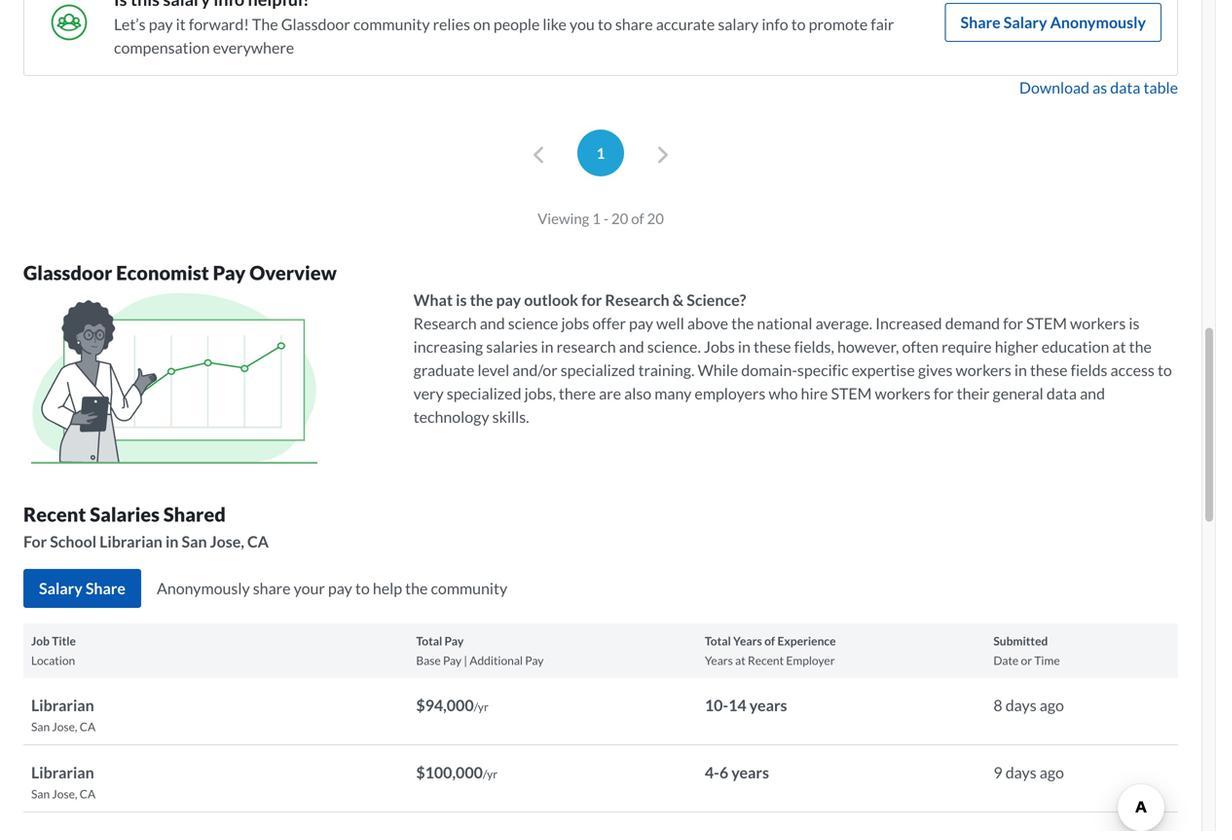 Task type: describe. For each thing, give the bounding box(es) containing it.
title
[[52, 634, 76, 648]]

1 horizontal spatial data
[[1111, 78, 1141, 97]]

0 vertical spatial of
[[632, 209, 645, 227]]

0 horizontal spatial for
[[582, 290, 602, 309]]

1 link
[[578, 130, 625, 176]]

forward!
[[189, 15, 249, 34]]

promote
[[809, 15, 868, 34]]

increasing
[[414, 337, 483, 356]]

yr for $100,000
[[487, 767, 498, 781]]

level
[[478, 361, 510, 380]]

1 horizontal spatial anonymously
[[1051, 13, 1147, 32]]

14
[[729, 696, 747, 715]]

you
[[570, 15, 595, 34]]

jobs
[[704, 337, 735, 356]]

prev icon image
[[527, 143, 550, 167]]

6
[[720, 763, 729, 782]]

to inside what is the pay outlook for research & science? research and science jobs offer pay well above the national average. increased demand for stem workers is increasing salaries in research and science. jobs in these fields, however, often require higher education at the graduate level and/or specialized training. while domain-specific expertise gives workers in these fields access to very specialized jobs, there are also many employers who hire stem workers for their general data and technology skills.
[[1158, 361, 1173, 380]]

9
[[994, 763, 1003, 782]]

additional
[[470, 653, 523, 667]]

data inside what is the pay outlook for research & science? research and science jobs offer pay well above the national average. increased demand for stem workers is increasing salaries in research and science. jobs in these fields, however, often require higher education at the graduate level and/or specialized training. while domain-specific expertise gives workers in these fields access to very specialized jobs, there are also many employers who hire stem workers for their general data and technology skills.
[[1047, 384, 1078, 403]]

jobs
[[562, 314, 590, 333]]

employer
[[787, 653, 836, 667]]

9 days ago
[[994, 763, 1065, 782]]

1 inside 1 link
[[597, 144, 605, 162]]

0 horizontal spatial specialized
[[447, 384, 522, 403]]

|
[[464, 653, 468, 667]]

san inside recent salaries shared for school librarian in san jose, ca
[[182, 532, 207, 551]]

total for total pay base pay | additional pay
[[416, 634, 443, 648]]

pay right the additional
[[525, 653, 544, 667]]

glassdoor inside let's pay it forward! the glassdoor community relies on people like you  to share accurate salary info to promote fair compensation everywhere
[[281, 15, 351, 34]]

base
[[416, 653, 441, 667]]

it
[[176, 15, 186, 34]]

on
[[474, 15, 491, 34]]

employers
[[695, 384, 766, 403]]

shared
[[164, 503, 226, 526]]

0 vertical spatial specialized
[[561, 361, 636, 380]]

total for total years of experience years at recent employer
[[705, 634, 731, 648]]

accurate
[[656, 15, 715, 34]]

at inside what is the pay outlook for research & science? research and science jobs offer pay well above the national average. increased demand for stem workers is increasing salaries in research and science. jobs in these fields, however, often require higher education at the graduate level and/or specialized training. while domain-specific expertise gives workers in these fields access to very specialized jobs, there are also many employers who hire stem workers for their general data and technology skills.
[[1113, 337, 1127, 356]]

to left help at the bottom left of the page
[[356, 579, 370, 598]]

expertise
[[852, 361, 916, 380]]

librarian san jose, ca for $94,000
[[31, 696, 96, 734]]

the
[[252, 15, 278, 34]]

&
[[673, 290, 684, 309]]

jose, inside recent salaries shared for school librarian in san jose, ca
[[210, 532, 244, 551]]

days for 9
[[1006, 763, 1037, 782]]

compensation
[[114, 38, 210, 57]]

fields,
[[795, 337, 835, 356]]

in right jobs
[[738, 337, 751, 356]]

for
[[23, 532, 47, 551]]

download as data table link
[[1020, 76, 1179, 99]]

0 horizontal spatial share
[[253, 579, 291, 598]]

0 vertical spatial years
[[734, 634, 763, 648]]

everywhere
[[213, 38, 294, 57]]

/ for $100,000
[[483, 767, 487, 781]]

pay left overview
[[213, 261, 246, 285]]

salary share link
[[23, 569, 141, 608]]

pay left well
[[629, 314, 654, 333]]

education
[[1042, 337, 1110, 356]]

job title location
[[31, 634, 76, 667]]

1 horizontal spatial and
[[619, 337, 645, 356]]

science.
[[648, 337, 701, 356]]

days for 8
[[1006, 696, 1037, 715]]

san for $94,000
[[31, 720, 50, 734]]

1 horizontal spatial stem
[[1027, 314, 1068, 333]]

research
[[557, 337, 616, 356]]

increased
[[876, 314, 943, 333]]

0 horizontal spatial workers
[[875, 384, 931, 403]]

relies
[[433, 15, 471, 34]]

years for 10-14 years
[[750, 696, 788, 715]]

gives
[[919, 361, 953, 380]]

higher
[[996, 337, 1039, 356]]

who
[[769, 384, 798, 403]]

8 days ago
[[994, 696, 1065, 715]]

recent inside total years of experience years at recent employer
[[748, 653, 784, 667]]

1 vertical spatial salary
[[39, 579, 83, 598]]

8
[[994, 696, 1003, 715]]

anonymously share your pay to help the community
[[157, 579, 508, 598]]

there
[[559, 384, 596, 403]]

$100,000
[[416, 763, 483, 782]]

people
[[494, 15, 540, 34]]

1 vertical spatial these
[[1031, 361, 1068, 380]]

while
[[698, 361, 739, 380]]

the right what
[[470, 290, 493, 309]]

job
[[31, 634, 50, 648]]

download
[[1020, 78, 1090, 97]]

total years of experience years at recent employer
[[705, 634, 837, 667]]

2 vertical spatial for
[[934, 384, 954, 403]]

ca inside recent salaries shared for school librarian in san jose, ca
[[247, 532, 269, 551]]

economist
[[116, 261, 209, 285]]

technology
[[414, 407, 490, 426]]

viewing
[[538, 209, 590, 227]]

-
[[604, 209, 609, 227]]

specific
[[798, 361, 849, 380]]

1 horizontal spatial research
[[605, 290, 670, 309]]

offer
[[593, 314, 626, 333]]

/ for $94,000
[[474, 700, 478, 714]]

overview
[[250, 261, 337, 285]]

yr for $94,000
[[478, 700, 489, 714]]

also
[[625, 384, 652, 403]]

recent inside recent salaries shared for school librarian in san jose, ca
[[23, 503, 86, 526]]

glassdoor economist pay overview
[[23, 261, 337, 285]]

help
[[373, 579, 402, 598]]

fields
[[1071, 361, 1108, 380]]

1 vertical spatial research
[[414, 314, 477, 333]]

librarian
[[99, 532, 163, 551]]

at inside total years of experience years at recent employer
[[736, 653, 746, 667]]

2 20 from the left
[[647, 209, 664, 227]]

as
[[1093, 78, 1108, 97]]

share inside let's pay it forward! the glassdoor community relies on people like you  to share accurate salary info to promote fair compensation everywhere
[[616, 15, 653, 34]]

pay up the science
[[496, 290, 521, 309]]

recent salaries shared for school librarian in san jose, ca
[[23, 503, 269, 551]]

pay left the |
[[443, 653, 462, 667]]

jobs,
[[525, 384, 556, 403]]

to right you
[[598, 15, 613, 34]]

ago for 9 days ago
[[1040, 763, 1065, 782]]

let's pay it forward! the glassdoor community relies on people like you  to share accurate salary info to promote fair compensation everywhere
[[114, 15, 895, 57]]



Task type: locate. For each thing, give the bounding box(es) containing it.
and/or
[[513, 361, 558, 380]]

salary up 'download'
[[1004, 13, 1048, 32]]

outlook
[[524, 290, 579, 309]]

anonymously up the download as data table
[[1051, 13, 1147, 32]]

workers up education
[[1071, 314, 1127, 333]]

0 vertical spatial san
[[182, 532, 207, 551]]

these
[[754, 337, 792, 356], [1031, 361, 1068, 380]]

/ down the additional
[[474, 700, 478, 714]]

years right the 14
[[750, 696, 788, 715]]

glassdoor left the economist at the top of page
[[23, 261, 112, 285]]

0 horizontal spatial glassdoor
[[23, 261, 112, 285]]

0 horizontal spatial at
[[736, 653, 746, 667]]

ago for 8 days ago
[[1040, 696, 1065, 715]]

0 vertical spatial workers
[[1071, 314, 1127, 333]]

0 vertical spatial is
[[456, 290, 467, 309]]

4-6 years
[[705, 763, 770, 782]]

science
[[508, 314, 559, 333]]

1 librarian from the top
[[31, 696, 94, 715]]

1 horizontal spatial community
[[431, 579, 508, 598]]

2 days from the top
[[1006, 763, 1037, 782]]

0 vertical spatial data
[[1111, 78, 1141, 97]]

let's
[[114, 15, 146, 34]]

date
[[994, 653, 1019, 667]]

1 ago from the top
[[1040, 696, 1065, 715]]

0 horizontal spatial years
[[705, 653, 734, 667]]

1 vertical spatial librarian
[[31, 763, 94, 782]]

often
[[903, 337, 939, 356]]

0 horizontal spatial is
[[456, 290, 467, 309]]

pay left "it"
[[149, 15, 173, 34]]

2 vertical spatial san
[[31, 787, 50, 801]]

are
[[599, 384, 622, 403]]

info
[[762, 15, 789, 34]]

librarian for $100,000
[[31, 763, 94, 782]]

0 horizontal spatial 20
[[612, 209, 629, 227]]

0 horizontal spatial research
[[414, 314, 477, 333]]

1 horizontal spatial workers
[[956, 361, 1012, 380]]

1 total from the left
[[416, 634, 443, 648]]

ca for $100,000
[[80, 787, 96, 801]]

of right "-"
[[632, 209, 645, 227]]

librarian san jose, ca for $100,000
[[31, 763, 96, 801]]

the right help at the bottom left of the page
[[405, 579, 428, 598]]

0 horizontal spatial anonymously
[[157, 579, 250, 598]]

10-14 years
[[705, 696, 788, 715]]

yr inside $100,000 / yr
[[487, 767, 498, 781]]

salary share
[[39, 579, 126, 598]]

total up 10-
[[705, 634, 731, 648]]

salaries
[[486, 337, 538, 356]]

1 horizontal spatial for
[[934, 384, 954, 403]]

in
[[541, 337, 554, 356], [738, 337, 751, 356], [1015, 361, 1028, 380], [166, 532, 179, 551]]

0 vertical spatial days
[[1006, 696, 1037, 715]]

1 vertical spatial years
[[705, 653, 734, 667]]

1 vertical spatial ca
[[80, 720, 96, 734]]

share
[[616, 15, 653, 34], [253, 579, 291, 598]]

1 horizontal spatial these
[[1031, 361, 1068, 380]]

/ inside "$94,000 / yr"
[[474, 700, 478, 714]]

1 vertical spatial stem
[[832, 384, 872, 403]]

years right '6'
[[732, 763, 770, 782]]

and up the salaries
[[480, 314, 505, 333]]

1 vertical spatial and
[[619, 337, 645, 356]]

0 vertical spatial librarian
[[31, 696, 94, 715]]

2 vertical spatial workers
[[875, 384, 931, 403]]

1 vertical spatial share
[[253, 579, 291, 598]]

0 horizontal spatial these
[[754, 337, 792, 356]]

stem up education
[[1027, 314, 1068, 333]]

0 vertical spatial for
[[582, 290, 602, 309]]

years for 4-6 years
[[732, 763, 770, 782]]

$100,000 / yr
[[416, 763, 498, 782]]

1 librarian san jose, ca from the top
[[31, 696, 96, 734]]

salary inside the share salary anonymously link
[[1004, 13, 1048, 32]]

0 vertical spatial stem
[[1027, 314, 1068, 333]]

jose, for $94,000
[[52, 720, 77, 734]]

2 vertical spatial ca
[[80, 787, 96, 801]]

or
[[1022, 653, 1033, 667]]

yr inside "$94,000 / yr"
[[478, 700, 489, 714]]

of left experience
[[765, 634, 776, 648]]

at up access
[[1113, 337, 1127, 356]]

librarian san jose, ca
[[31, 696, 96, 734], [31, 763, 96, 801]]

years up 10-
[[705, 653, 734, 667]]

0 vertical spatial glassdoor
[[281, 15, 351, 34]]

0 vertical spatial anonymously
[[1051, 13, 1147, 32]]

0 vertical spatial /
[[474, 700, 478, 714]]

salary
[[1004, 13, 1048, 32], [39, 579, 83, 598]]

1 vertical spatial yr
[[487, 767, 498, 781]]

days
[[1006, 696, 1037, 715], [1006, 763, 1037, 782]]

2 vertical spatial and
[[1081, 384, 1106, 403]]

years left experience
[[734, 634, 763, 648]]

total inside total pay base pay | additional pay
[[416, 634, 443, 648]]

science?
[[687, 290, 747, 309]]

yr right $94,000
[[478, 700, 489, 714]]

days right 8 on the right
[[1006, 696, 1037, 715]]

viewing 1 - 20 of 20
[[538, 209, 664, 227]]

community left relies
[[354, 15, 430, 34]]

2 librarian from the top
[[31, 763, 94, 782]]

average.
[[816, 314, 873, 333]]

1 horizontal spatial 20
[[647, 209, 664, 227]]

pay
[[213, 261, 246, 285], [445, 634, 464, 648], [443, 653, 462, 667], [525, 653, 544, 667]]

location
[[31, 653, 75, 667]]

many
[[655, 384, 692, 403]]

workers
[[1071, 314, 1127, 333], [956, 361, 1012, 380], [875, 384, 931, 403]]

0 horizontal spatial /
[[474, 700, 478, 714]]

pay inside let's pay it forward! the glassdoor community relies on people like you  to share accurate salary info to promote fair compensation everywhere
[[149, 15, 173, 34]]

/ inside $100,000 / yr
[[483, 767, 487, 781]]

for
[[582, 290, 602, 309], [1004, 314, 1024, 333], [934, 384, 954, 403]]

community up total pay base pay | additional pay
[[431, 579, 508, 598]]

1 vertical spatial for
[[1004, 314, 1024, 333]]

2 librarian san jose, ca from the top
[[31, 763, 96, 801]]

in up general at right
[[1015, 361, 1028, 380]]

ca
[[247, 532, 269, 551], [80, 720, 96, 734], [80, 787, 96, 801]]

however,
[[838, 337, 900, 356]]

1 horizontal spatial /
[[483, 767, 487, 781]]

specialized down 'level'
[[447, 384, 522, 403]]

jose,
[[210, 532, 244, 551], [52, 720, 77, 734], [52, 787, 77, 801]]

research
[[605, 290, 670, 309], [414, 314, 477, 333]]

librarian for $94,000
[[31, 696, 94, 715]]

very
[[414, 384, 444, 403]]

1 horizontal spatial share
[[616, 15, 653, 34]]

in up and/or
[[541, 337, 554, 356]]

what is the pay outlook for research & science? research and science jobs offer pay well above the national average. increased demand for stem workers is increasing salaries in research and science. jobs in these fields, however, often require higher education at the graduate level and/or specialized training. while domain-specific expertise gives workers in these fields access to very specialized jobs, there are also many employers who hire stem workers for their general data and technology skills.
[[414, 290, 1173, 426]]

salaries
[[90, 503, 160, 526]]

stem down specific
[[832, 384, 872, 403]]

2 vertical spatial jose,
[[52, 787, 77, 801]]

and down offer
[[619, 337, 645, 356]]

pay up "$94,000 / yr"
[[445, 634, 464, 648]]

glassdoor right 'the' at the top left of the page
[[281, 15, 351, 34]]

salary
[[718, 15, 759, 34]]

days right 9
[[1006, 763, 1037, 782]]

1 vertical spatial ago
[[1040, 763, 1065, 782]]

1 horizontal spatial total
[[705, 634, 731, 648]]

1 vertical spatial san
[[31, 720, 50, 734]]

1 horizontal spatial glassdoor
[[281, 15, 351, 34]]

school
[[50, 532, 96, 551]]

require
[[942, 337, 993, 356]]

the up access
[[1130, 337, 1153, 356]]

community inside let's pay it forward! the glassdoor community relies on people like you  to share accurate salary info to promote fair compensation everywhere
[[354, 15, 430, 34]]

1 vertical spatial is
[[1130, 314, 1140, 333]]

hire
[[801, 384, 829, 403]]

1 vertical spatial recent
[[748, 653, 784, 667]]

1 vertical spatial 1
[[593, 209, 601, 227]]

1 horizontal spatial of
[[765, 634, 776, 648]]

in down shared
[[166, 532, 179, 551]]

share salary anonymously
[[961, 13, 1147, 32]]

data right as
[[1111, 78, 1141, 97]]

1 days from the top
[[1006, 696, 1037, 715]]

submitted
[[994, 634, 1049, 648]]

0 vertical spatial these
[[754, 337, 792, 356]]

1 vertical spatial at
[[736, 653, 746, 667]]

0 vertical spatial ca
[[247, 532, 269, 551]]

4-
[[705, 763, 720, 782]]

and down fields
[[1081, 384, 1106, 403]]

2 ago from the top
[[1040, 763, 1065, 782]]

stem
[[1027, 314, 1068, 333], [832, 384, 872, 403]]

what
[[414, 290, 453, 309]]

0 vertical spatial librarian san jose, ca
[[31, 696, 96, 734]]

1 horizontal spatial years
[[734, 634, 763, 648]]

0 horizontal spatial total
[[416, 634, 443, 648]]

workers down expertise
[[875, 384, 931, 403]]

their
[[957, 384, 990, 403]]

anonymously down shared
[[157, 579, 250, 598]]

is right what
[[456, 290, 467, 309]]

at
[[1113, 337, 1127, 356], [736, 653, 746, 667]]

1 vertical spatial /
[[483, 767, 487, 781]]

jose, for $100,000
[[52, 787, 77, 801]]

1 vertical spatial data
[[1047, 384, 1078, 403]]

librarian
[[31, 696, 94, 715], [31, 763, 94, 782]]

time
[[1035, 653, 1061, 667]]

your
[[294, 579, 325, 598]]

for up higher
[[1004, 314, 1024, 333]]

1 vertical spatial specialized
[[447, 384, 522, 403]]

specialized down research
[[561, 361, 636, 380]]

1 right prev icon
[[597, 144, 605, 162]]

0 horizontal spatial data
[[1047, 384, 1078, 403]]

0 vertical spatial share
[[961, 13, 1001, 32]]

$94,000
[[416, 696, 474, 715]]

above
[[688, 314, 729, 333]]

1 20 from the left
[[612, 209, 629, 227]]

share left 'accurate'
[[616, 15, 653, 34]]

to right access
[[1158, 361, 1173, 380]]

demand
[[946, 314, 1001, 333]]

data down fields
[[1047, 384, 1078, 403]]

to right info
[[792, 15, 806, 34]]

total inside total years of experience years at recent employer
[[705, 634, 731, 648]]

recent up school
[[23, 503, 86, 526]]

0 horizontal spatial of
[[632, 209, 645, 227]]

1 left "-"
[[593, 209, 601, 227]]

the up jobs
[[732, 314, 754, 333]]

0 vertical spatial and
[[480, 314, 505, 333]]

/ down "$94,000 / yr"
[[483, 767, 487, 781]]

research up offer
[[605, 290, 670, 309]]

1 vertical spatial jose,
[[52, 720, 77, 734]]

1 vertical spatial librarian san jose, ca
[[31, 763, 96, 801]]

download as data table
[[1020, 78, 1179, 97]]

0 horizontal spatial salary
[[39, 579, 83, 598]]

2 total from the left
[[705, 634, 731, 648]]

ca for $94,000
[[80, 720, 96, 734]]

is up access
[[1130, 314, 1140, 333]]

1 vertical spatial glassdoor
[[23, 261, 112, 285]]

and
[[480, 314, 505, 333], [619, 337, 645, 356], [1081, 384, 1106, 403]]

experience
[[778, 634, 837, 648]]

0 vertical spatial years
[[750, 696, 788, 715]]

yr right $100,000 at the bottom left of the page
[[487, 767, 498, 781]]

0 horizontal spatial and
[[480, 314, 505, 333]]

1 vertical spatial anonymously
[[157, 579, 250, 598]]

0 vertical spatial jose,
[[210, 532, 244, 551]]

1 vertical spatial community
[[431, 579, 508, 598]]

0 vertical spatial yr
[[478, 700, 489, 714]]

pay right your
[[328, 579, 353, 598]]

these up domain-
[[754, 337, 792, 356]]

0 vertical spatial share
[[616, 15, 653, 34]]

2 horizontal spatial for
[[1004, 314, 1024, 333]]

0 horizontal spatial stem
[[832, 384, 872, 403]]

1 horizontal spatial share
[[961, 13, 1001, 32]]

table
[[1144, 78, 1179, 97]]

for up jobs
[[582, 290, 602, 309]]

san for $100,000
[[31, 787, 50, 801]]

2 horizontal spatial and
[[1081, 384, 1106, 403]]

2 horizontal spatial workers
[[1071, 314, 1127, 333]]

0 vertical spatial research
[[605, 290, 670, 309]]

salary down school
[[39, 579, 83, 598]]

0 vertical spatial ago
[[1040, 696, 1065, 715]]

is
[[456, 290, 467, 309], [1130, 314, 1140, 333]]

ago down 'time' on the bottom right
[[1040, 696, 1065, 715]]

at up the 14
[[736, 653, 746, 667]]

skills.
[[493, 407, 530, 426]]

share salary anonymously link
[[946, 3, 1162, 42]]

of
[[632, 209, 645, 227], [765, 634, 776, 648]]

national
[[757, 314, 813, 333]]

$94,000 / yr
[[416, 696, 489, 715]]

1 horizontal spatial at
[[1113, 337, 1127, 356]]

0 horizontal spatial share
[[86, 579, 126, 598]]

graduate
[[414, 361, 475, 380]]

1 vertical spatial workers
[[956, 361, 1012, 380]]

total up base
[[416, 634, 443, 648]]

0 vertical spatial recent
[[23, 503, 86, 526]]

share left your
[[253, 579, 291, 598]]

workers up the their
[[956, 361, 1012, 380]]

research up increasing in the left of the page
[[414, 314, 477, 333]]

years
[[750, 696, 788, 715], [732, 763, 770, 782]]

recent left employer
[[748, 653, 784, 667]]

in inside recent salaries shared for school librarian in san jose, ca
[[166, 532, 179, 551]]

of inside total years of experience years at recent employer
[[765, 634, 776, 648]]

access
[[1111, 361, 1155, 380]]

these down education
[[1031, 361, 1068, 380]]

like
[[543, 15, 567, 34]]

next icon image
[[652, 143, 675, 167]]

0 horizontal spatial community
[[354, 15, 430, 34]]

for down gives
[[934, 384, 954, 403]]

1 horizontal spatial recent
[[748, 653, 784, 667]]

ago right 9
[[1040, 763, 1065, 782]]

fair
[[871, 15, 895, 34]]

total pay base pay | additional pay
[[416, 634, 544, 667]]

well
[[657, 314, 685, 333]]

1 vertical spatial share
[[86, 579, 126, 598]]

1 vertical spatial days
[[1006, 763, 1037, 782]]



Task type: vqa. For each thing, say whether or not it's contained in the screenshot.
specialized
yes



